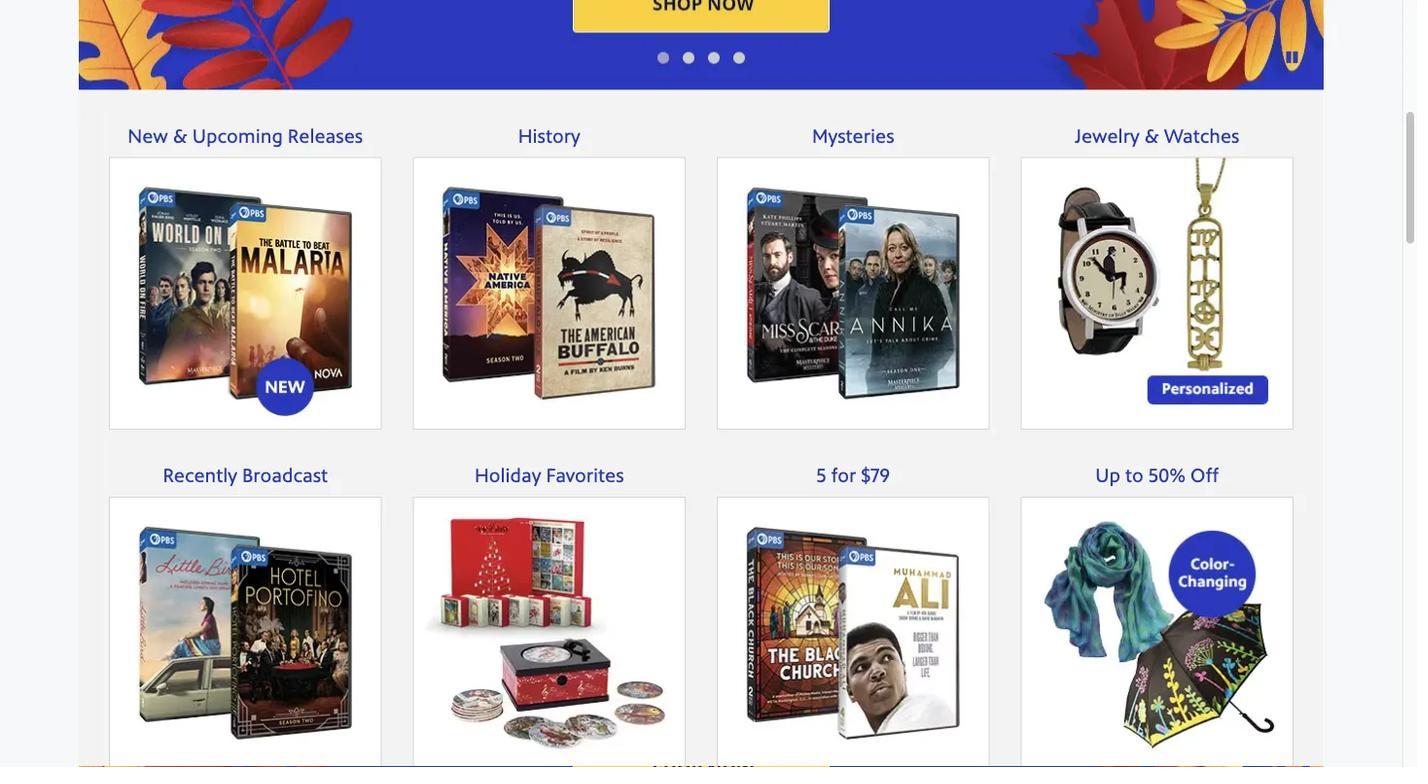 Task type: vqa. For each thing, say whether or not it's contained in the screenshot.
second the x from the right
no



Task type: locate. For each thing, give the bounding box(es) containing it.
jewelry & watches link
[[1021, 121, 1294, 430]]

mysteries
[[812, 124, 895, 148]]

up to 50% off link
[[1021, 461, 1294, 768]]

0 horizontal spatial &
[[173, 124, 188, 148]]

pause image
[[1287, 51, 1298, 65]]

jewelry
[[1075, 124, 1140, 148]]

50%
[[1149, 464, 1186, 488]]

5
[[816, 464, 826, 488]]

2 & from the left
[[1145, 124, 1160, 148]]

off
[[1191, 464, 1219, 488]]

new
[[128, 124, 168, 148]]

holiday favorites
[[475, 464, 624, 488]]

$79
[[861, 464, 891, 488]]

5 for $79
[[816, 464, 891, 488]]

1 & from the left
[[173, 124, 188, 148]]

broadcast
[[242, 464, 328, 488]]

& for new
[[173, 124, 188, 148]]

history
[[518, 124, 581, 148]]

& right the new
[[173, 124, 188, 148]]

holiday
[[475, 464, 541, 488]]

upcoming
[[192, 124, 283, 148]]

tab list
[[79, 46, 1324, 71]]

&
[[173, 124, 188, 148], [1145, 124, 1160, 148]]

releases
[[288, 124, 363, 148]]

1 horizontal spatial &
[[1145, 124, 1160, 148]]

for
[[831, 464, 856, 488]]

& right jewelry
[[1145, 124, 1160, 148]]



Task type: describe. For each thing, give the bounding box(es) containing it.
favorites
[[546, 464, 624, 488]]

recently broadcast
[[163, 464, 328, 488]]

watches
[[1164, 124, 1240, 148]]

new & upcoming releases
[[128, 124, 363, 148]]

new & upcoming releases link
[[109, 121, 382, 430]]

jewelry & watches
[[1075, 124, 1240, 148]]

up
[[1096, 464, 1121, 488]]

recently broadcast link
[[109, 461, 382, 768]]

up to 50% off
[[1096, 464, 1219, 488]]

history link
[[413, 121, 686, 430]]

recently
[[163, 464, 237, 488]]

5 for $79 link
[[717, 461, 990, 768]]

holiday favorites link
[[413, 461, 686, 768]]

mysteries link
[[717, 121, 990, 430]]

& for jewelry
[[1145, 124, 1160, 148]]

to
[[1126, 464, 1144, 488]]



